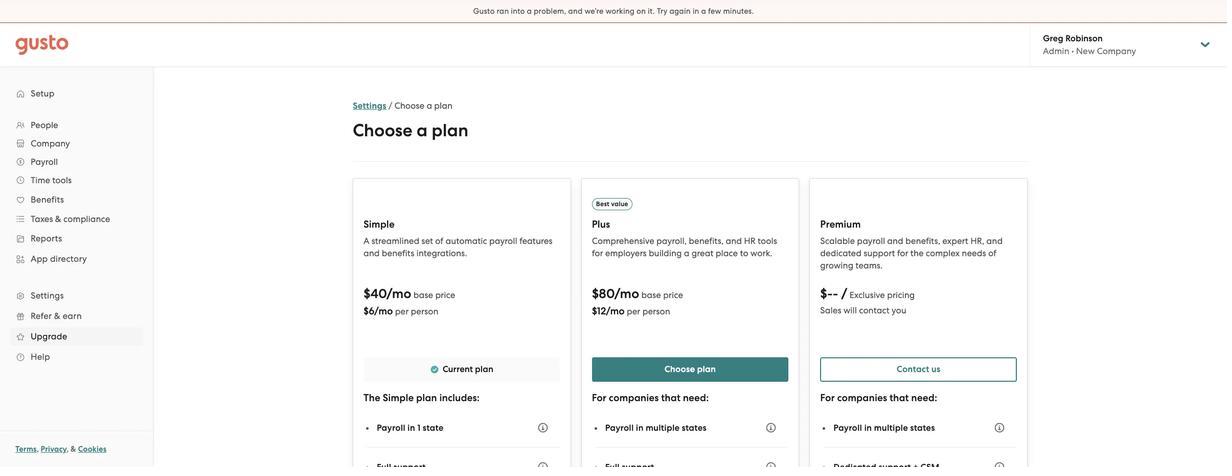 Task type: locate. For each thing, give the bounding box(es) containing it.
base inside $ 80 /mo base price $ 12 /mo per person
[[641, 290, 661, 301]]

choose for choose plan
[[665, 365, 695, 375]]

0 horizontal spatial tools
[[52, 175, 72, 186]]

list
[[0, 116, 153, 368]]

tools inside dropdown button
[[52, 175, 72, 186]]

1 horizontal spatial settings
[[353, 101, 386, 111]]

2 need: from the left
[[911, 393, 937, 404]]

1 payroll in multiple states from the left
[[605, 423, 707, 434]]

0 horizontal spatial settings
[[31, 291, 64, 301]]

people
[[31, 120, 58, 130]]

person for 40
[[411, 307, 438, 317]]

for companies that need: for /mo
[[592, 393, 709, 404]]

choose
[[394, 101, 424, 111], [353, 120, 412, 141], [665, 365, 695, 375]]

0 vertical spatial tools
[[52, 175, 72, 186]]

1 horizontal spatial for companies that need:
[[820, 393, 937, 404]]

2 , from the left
[[67, 445, 69, 455]]

benefits, up great
[[689, 236, 724, 246]]

for companies that need: down choose plan button
[[592, 393, 709, 404]]

0 horizontal spatial need:
[[683, 393, 709, 404]]

0 vertical spatial /
[[388, 101, 392, 111]]

1 for companies that need: from the left
[[592, 393, 709, 404]]

that for /
[[890, 393, 909, 404]]

greg robinson admin • new company
[[1043, 33, 1136, 56]]

per for 40
[[395, 307, 409, 317]]

of inside scalable payroll and benefits, expert hr, and dedicated support for the complex needs of growing teams.
[[988, 248, 996, 259]]

0 horizontal spatial of
[[435, 236, 443, 246]]

0 horizontal spatial per
[[395, 307, 409, 317]]

taxes & compliance
[[31, 214, 110, 224]]

person inside $ 40 /mo base price $ 6 /mo per person
[[411, 307, 438, 317]]

settings / choose a plan
[[353, 101, 452, 111]]

scalable payroll and benefits, expert hr, and dedicated support for the complex needs of growing teams.
[[820, 236, 1003, 271]]

person inside $ 80 /mo base price $ 12 /mo per person
[[643, 307, 670, 317]]

payroll
[[489, 236, 517, 246], [857, 236, 885, 246]]

price down building
[[663, 290, 683, 301]]

for
[[592, 248, 603, 259], [897, 248, 908, 259]]

1 need: from the left
[[683, 393, 709, 404]]

1 for from the left
[[592, 248, 603, 259]]

payroll for 80
[[605, 423, 634, 434]]

features
[[519, 236, 553, 246]]

1 horizontal spatial ,
[[67, 445, 69, 455]]

price inside $ 80 /mo base price $ 12 /mo per person
[[663, 290, 683, 301]]

1 horizontal spatial /
[[841, 286, 847, 302]]

, left privacy link
[[37, 445, 39, 455]]

1 vertical spatial /
[[841, 286, 847, 302]]

2 multiple from the left
[[874, 423, 908, 434]]

payroll inside scalable payroll and benefits, expert hr, and dedicated support for the complex needs of growing teams.
[[857, 236, 885, 246]]

choose plan
[[665, 365, 716, 375]]

1 vertical spatial tools
[[758, 236, 777, 246]]

0 horizontal spatial multiple
[[646, 423, 680, 434]]

includes:
[[439, 393, 480, 404]]

base inside $ 40 /mo base price $ 6 /mo per person
[[414, 290, 433, 301]]

1 horizontal spatial company
[[1097, 46, 1136, 56]]

$
[[364, 286, 371, 302], [592, 286, 599, 302], [364, 306, 369, 318], [592, 306, 597, 318]]

0 horizontal spatial states
[[682, 423, 707, 434]]

for inside scalable payroll and benefits, expert hr, and dedicated support for the complex needs of growing teams.
[[897, 248, 908, 259]]

1 horizontal spatial multiple
[[874, 423, 908, 434]]

0 vertical spatial of
[[435, 236, 443, 246]]

1 horizontal spatial per
[[627, 307, 640, 317]]

settings inside gusto navigation element
[[31, 291, 64, 301]]

1 that from the left
[[661, 393, 681, 404]]

1 horizontal spatial states
[[910, 423, 935, 434]]

payroll
[[31, 157, 58, 167], [377, 423, 405, 434], [605, 423, 634, 434], [834, 423, 862, 434]]

company inside greg robinson admin • new company
[[1097, 46, 1136, 56]]

working
[[606, 7, 635, 16]]

time tools
[[31, 175, 72, 186]]

for companies that need: down contact
[[820, 393, 937, 404]]

problem,
[[534, 7, 566, 16]]

1 vertical spatial settings
[[31, 291, 64, 301]]

1 horizontal spatial payroll in multiple states
[[834, 423, 935, 434]]

that down choose plan button
[[661, 393, 681, 404]]

cookies
[[78, 445, 107, 455]]

need:
[[683, 393, 709, 404], [911, 393, 937, 404]]

dedicated
[[820, 248, 862, 259]]

benefits
[[31, 195, 64, 205]]

0 vertical spatial settings link
[[353, 101, 386, 111]]

state
[[423, 423, 444, 434]]

2 payroll in multiple states from the left
[[834, 423, 935, 434]]

person for 80
[[643, 307, 670, 317]]

/mo
[[387, 286, 411, 302], [614, 286, 639, 302], [374, 306, 393, 318], [606, 306, 625, 318]]

,
[[37, 445, 39, 455], [67, 445, 69, 455]]

privacy
[[41, 445, 67, 455]]

benefits
[[382, 248, 414, 259]]

& left earn
[[54, 311, 60, 322]]

1 horizontal spatial payroll
[[857, 236, 885, 246]]

2 person from the left
[[643, 307, 670, 317]]

a streamlined set of automatic payroll features and benefits integrations.
[[364, 236, 553, 259]]

1 base from the left
[[414, 290, 433, 301]]

of right needs
[[988, 248, 996, 259]]

$ 80 /mo base price $ 12 /mo per person
[[592, 286, 683, 318]]

benefits,
[[689, 236, 724, 246], [905, 236, 940, 246]]

0 horizontal spatial for companies that need:
[[592, 393, 709, 404]]

for down comprehensive
[[592, 248, 603, 259]]

gusto navigation element
[[0, 67, 153, 384]]

1 for from the left
[[592, 393, 606, 404]]

companies for /
[[837, 393, 887, 404]]

refer
[[31, 311, 52, 322]]

0 horizontal spatial payroll
[[489, 236, 517, 246]]

1 horizontal spatial for
[[897, 248, 908, 259]]

a left great
[[684, 248, 689, 259]]

choose a plan
[[353, 120, 468, 141]]

home image
[[15, 35, 69, 55]]

1 horizontal spatial price
[[663, 290, 683, 301]]

2 for companies that need: from the left
[[820, 393, 937, 404]]

tools
[[52, 175, 72, 186], [758, 236, 777, 246]]

payroll in multiple states for /mo
[[605, 423, 707, 434]]

refer & earn
[[31, 311, 82, 322]]

$ 40 /mo base price $ 6 /mo per person
[[364, 286, 455, 318]]

multiple for /mo
[[646, 423, 680, 434]]

0 horizontal spatial person
[[411, 307, 438, 317]]

base for 80
[[641, 290, 661, 301]]

2 for from the left
[[820, 393, 835, 404]]

1 vertical spatial company
[[31, 139, 70, 149]]

will
[[843, 306, 857, 316]]

terms link
[[15, 445, 37, 455]]

1 person from the left
[[411, 307, 438, 317]]

benefits, up the
[[905, 236, 940, 246]]

1 payroll from the left
[[489, 236, 517, 246]]

0 horizontal spatial for
[[592, 393, 606, 404]]

growing
[[820, 261, 853, 271]]

1 horizontal spatial of
[[988, 248, 996, 259]]

for companies that need:
[[592, 393, 709, 404], [820, 393, 937, 404]]

need: down contact us button
[[911, 393, 937, 404]]

1 horizontal spatial tools
[[758, 236, 777, 246]]

2 price from the left
[[663, 290, 683, 301]]

1 horizontal spatial companies
[[837, 393, 887, 404]]

benefits, inside scalable payroll and benefits, expert hr, and dedicated support for the complex needs of growing teams.
[[905, 236, 940, 246]]

& right taxes
[[55, 214, 61, 224]]

terms , privacy , & cookies
[[15, 445, 107, 455]]

plan
[[434, 101, 452, 111], [432, 120, 468, 141], [475, 365, 493, 375], [697, 365, 716, 375], [416, 393, 437, 404]]

1 vertical spatial settings link
[[10, 287, 143, 305]]

2 base from the left
[[641, 290, 661, 301]]

person
[[411, 307, 438, 317], [643, 307, 670, 317]]

0 horizontal spatial price
[[435, 290, 455, 301]]

1 horizontal spatial for
[[820, 393, 835, 404]]

payroll for 40
[[377, 423, 405, 434]]

and left we're
[[568, 7, 583, 16]]

1 horizontal spatial base
[[641, 290, 661, 301]]

2 that from the left
[[890, 393, 909, 404]]

reports link
[[10, 230, 143, 248]]

/ right -
[[841, 286, 847, 302]]

/ up the choose a plan
[[388, 101, 392, 111]]

2 vertical spatial choose
[[665, 365, 695, 375]]

1 companies from the left
[[609, 393, 659, 404]]

0 horizontal spatial benefits,
[[689, 236, 724, 246]]

2 per from the left
[[627, 307, 640, 317]]

0 horizontal spatial base
[[414, 290, 433, 301]]

/ inside 'settings / choose a plan'
[[388, 101, 392, 111]]

1 price from the left
[[435, 290, 455, 301]]

1 benefits, from the left
[[689, 236, 724, 246]]

company down people
[[31, 139, 70, 149]]

0 horizontal spatial for
[[592, 248, 603, 259]]

and up place
[[726, 236, 742, 246]]

company
[[1097, 46, 1136, 56], [31, 139, 70, 149]]

of right set on the bottom of page
[[435, 236, 443, 246]]

scalable
[[820, 236, 855, 246]]

tools inside comprehensive payroll, benefits, and hr tools for employers building a great place to work.
[[758, 236, 777, 246]]

multiple
[[646, 423, 680, 434], [874, 423, 908, 434]]

simple up 'a'
[[364, 219, 395, 231]]

0 vertical spatial choose
[[394, 101, 424, 111]]

0 vertical spatial &
[[55, 214, 61, 224]]

1 vertical spatial of
[[988, 248, 996, 259]]

0 horizontal spatial /
[[388, 101, 392, 111]]

1 multiple from the left
[[646, 423, 680, 434]]

settings link up the choose a plan
[[353, 101, 386, 111]]

price inside $ 40 /mo base price $ 6 /mo per person
[[435, 290, 455, 301]]

streamlined
[[372, 236, 419, 246]]

0 vertical spatial company
[[1097, 46, 1136, 56]]

0 vertical spatial simple
[[364, 219, 395, 231]]

2 vertical spatial &
[[71, 445, 76, 455]]

and up support
[[887, 236, 903, 246]]

base down building
[[641, 290, 661, 301]]

base right 40
[[414, 290, 433, 301]]

contact
[[859, 306, 890, 316]]

0 horizontal spatial that
[[661, 393, 681, 404]]

robinson
[[1066, 33, 1103, 44]]

2 for from the left
[[897, 248, 908, 259]]

, left 'cookies' "button"
[[67, 445, 69, 455]]

1 vertical spatial &
[[54, 311, 60, 322]]

settings up refer
[[31, 291, 64, 301]]

price down integrations.
[[435, 290, 455, 301]]

settings link up refer & earn link
[[10, 287, 143, 305]]

&
[[55, 214, 61, 224], [54, 311, 60, 322], [71, 445, 76, 455]]

plus
[[592, 219, 610, 231]]

& for earn
[[54, 311, 60, 322]]

for left the
[[897, 248, 908, 259]]

earn
[[63, 311, 82, 322]]

2 payroll from the left
[[857, 236, 885, 246]]

taxes
[[31, 214, 53, 224]]

1 , from the left
[[37, 445, 39, 455]]

that down contact
[[890, 393, 909, 404]]

1 states from the left
[[682, 423, 707, 434]]

1 vertical spatial choose
[[353, 120, 412, 141]]

simple right the
[[383, 393, 414, 404]]

company right new
[[1097, 46, 1136, 56]]

and down 'a'
[[364, 248, 380, 259]]

current plan
[[443, 365, 493, 375]]

per inside $ 80 /mo base price $ 12 /mo per person
[[627, 307, 640, 317]]

settings link
[[353, 101, 386, 111], [10, 287, 143, 305]]

in
[[693, 7, 699, 16], [408, 423, 415, 434], [636, 423, 644, 434], [864, 423, 872, 434]]

upgrade link
[[10, 328, 143, 346]]

1 horizontal spatial person
[[643, 307, 670, 317]]

tools right time
[[52, 175, 72, 186]]

a inside comprehensive payroll, benefits, and hr tools for employers building a great place to work.
[[684, 248, 689, 259]]

greg
[[1043, 33, 1063, 44]]

1 horizontal spatial that
[[890, 393, 909, 404]]

payroll left features
[[489, 236, 517, 246]]

tools up work.
[[758, 236, 777, 246]]

1 horizontal spatial benefits,
[[905, 236, 940, 246]]

that
[[661, 393, 681, 404], [890, 393, 909, 404]]

building
[[649, 248, 682, 259]]

companies
[[609, 393, 659, 404], [837, 393, 887, 404]]

settings up the choose a plan
[[353, 101, 386, 111]]

per right "6"
[[395, 307, 409, 317]]

choose for choose a plan
[[353, 120, 412, 141]]

the
[[911, 248, 924, 259]]

payroll in 1 state
[[377, 423, 444, 434]]

per inside $ 40 /mo base price $ 6 /mo per person
[[395, 307, 409, 317]]

2 states from the left
[[910, 423, 935, 434]]

per for 80
[[627, 307, 640, 317]]

setup link
[[10, 84, 143, 103]]

1 per from the left
[[395, 307, 409, 317]]

per
[[395, 307, 409, 317], [627, 307, 640, 317]]

0 vertical spatial settings
[[353, 101, 386, 111]]

for
[[592, 393, 606, 404], [820, 393, 835, 404]]

2 benefits, from the left
[[905, 236, 940, 246]]

a up the choose a plan
[[427, 101, 432, 111]]

choose inside button
[[665, 365, 695, 375]]

0 horizontal spatial payroll in multiple states
[[605, 423, 707, 434]]

2 companies from the left
[[837, 393, 887, 404]]

0 horizontal spatial companies
[[609, 393, 659, 404]]

payroll up support
[[857, 236, 885, 246]]

need: down choose plan button
[[683, 393, 709, 404]]

1 horizontal spatial need:
[[911, 393, 937, 404]]

& inside dropdown button
[[55, 214, 61, 224]]

for for 80
[[592, 393, 606, 404]]

0 horizontal spatial company
[[31, 139, 70, 149]]

0 horizontal spatial ,
[[37, 445, 39, 455]]

& left 'cookies' "button"
[[71, 445, 76, 455]]

& for compliance
[[55, 214, 61, 224]]

you
[[892, 306, 906, 316]]

of inside a streamlined set of automatic payroll features and benefits integrations.
[[435, 236, 443, 246]]

per right 12
[[627, 307, 640, 317]]



Task type: vqa. For each thing, say whether or not it's contained in the screenshot.
Payroll
yes



Task type: describe. For each thing, give the bounding box(es) containing it.
pricing
[[887, 290, 915, 301]]

and inside comprehensive payroll, benefits, and hr tools for employers building a great place to work.
[[726, 236, 742, 246]]

admin
[[1043, 46, 1069, 56]]

base for 40
[[414, 290, 433, 301]]

for companies that need: for /
[[820, 393, 937, 404]]

hr
[[744, 236, 756, 246]]

company button
[[10, 134, 143, 153]]

contact
[[897, 365, 929, 375]]

integrations.
[[416, 248, 467, 259]]

best value
[[596, 200, 628, 208]]

setup
[[31, 88, 55, 99]]

ran
[[497, 7, 509, 16]]

$-
[[820, 286, 833, 302]]

exclusive
[[850, 290, 885, 301]]

in for -
[[864, 423, 872, 434]]

into
[[511, 7, 525, 16]]

reports
[[31, 234, 62, 244]]

price for 80
[[663, 290, 683, 301]]

comprehensive
[[592, 236, 654, 246]]

we're
[[585, 7, 604, 16]]

refer & earn link
[[10, 307, 143, 326]]

payroll in multiple states for /
[[834, 423, 935, 434]]

/mo down employers
[[614, 286, 639, 302]]

us
[[931, 365, 941, 375]]

80
[[599, 286, 614, 302]]

/mo down 80
[[606, 306, 625, 318]]

settings for settings / choose a plan
[[353, 101, 386, 111]]

directory
[[50, 254, 87, 264]]

app
[[31, 254, 48, 264]]

help link
[[10, 348, 143, 367]]

help
[[31, 352, 50, 363]]

choose plan button
[[592, 358, 789, 382]]

support
[[864, 248, 895, 259]]

in for 40
[[408, 423, 415, 434]]

contact us
[[897, 365, 941, 375]]

for inside comprehensive payroll, benefits, and hr tools for employers building a great place to work.
[[592, 248, 603, 259]]

employers
[[605, 248, 647, 259]]

multiple for /
[[874, 423, 908, 434]]

compliance
[[63, 214, 110, 224]]

the
[[364, 393, 380, 404]]

set
[[421, 236, 433, 246]]

best
[[596, 200, 609, 208]]

a left few
[[701, 7, 706, 16]]

current
[[443, 365, 473, 375]]

and right hr, at the bottom
[[987, 236, 1003, 246]]

a
[[364, 236, 369, 246]]

settings for settings
[[31, 291, 64, 301]]

/mo down 40
[[374, 306, 393, 318]]

0 horizontal spatial settings link
[[10, 287, 143, 305]]

the simple plan includes:
[[364, 393, 480, 404]]

new
[[1076, 46, 1095, 56]]

6
[[369, 306, 374, 318]]

premium
[[820, 219, 861, 231]]

a down 'settings / choose a plan'
[[417, 120, 428, 141]]

states for /mo
[[682, 423, 707, 434]]

sales
[[820, 306, 841, 316]]

upgrade
[[31, 332, 67, 342]]

list containing people
[[0, 116, 153, 368]]

gusto
[[473, 7, 495, 16]]

on
[[637, 7, 646, 16]]

•
[[1072, 46, 1074, 56]]

plan inside choose plan button
[[697, 365, 716, 375]]

that for /mo
[[661, 393, 681, 404]]

40
[[371, 286, 387, 302]]

payroll,
[[656, 236, 687, 246]]

benefits link
[[10, 191, 143, 209]]

payroll inside dropdown button
[[31, 157, 58, 167]]

app directory
[[31, 254, 87, 264]]

it.
[[648, 7, 655, 16]]

choose inside 'settings / choose a plan'
[[394, 101, 424, 111]]

cookies button
[[78, 444, 107, 456]]

app directory link
[[10, 250, 143, 268]]

payroll for -
[[834, 423, 862, 434]]

need: for /mo
[[683, 393, 709, 404]]

1 vertical spatial simple
[[383, 393, 414, 404]]

benefits, inside comprehensive payroll, benefits, and hr tools for employers building a great place to work.
[[689, 236, 724, 246]]

company inside dropdown button
[[31, 139, 70, 149]]

12
[[597, 306, 606, 318]]

expert
[[942, 236, 968, 246]]

1
[[417, 423, 421, 434]]

/ inside $-- / exclusive pricing sales will contact you
[[841, 286, 847, 302]]

few
[[708, 7, 721, 16]]

a right into
[[527, 7, 532, 16]]

price for 40
[[435, 290, 455, 301]]

a inside 'settings / choose a plan'
[[427, 101, 432, 111]]

privacy link
[[41, 445, 67, 455]]

minutes.
[[723, 7, 754, 16]]

great
[[692, 248, 714, 259]]

plan inside 'settings / choose a plan'
[[434, 101, 452, 111]]

comprehensive payroll, benefits, and hr tools for employers building a great place to work.
[[592, 236, 777, 259]]

again
[[669, 7, 691, 16]]

in for 80
[[636, 423, 644, 434]]

people button
[[10, 116, 143, 134]]

place
[[716, 248, 738, 259]]

/mo down benefits at the left of the page
[[387, 286, 411, 302]]

hr,
[[970, 236, 984, 246]]

states for /
[[910, 423, 935, 434]]

time
[[31, 175, 50, 186]]

payroll button
[[10, 153, 143, 171]]

teams.
[[856, 261, 883, 271]]

try
[[657, 7, 668, 16]]

time tools button
[[10, 171, 143, 190]]

payroll inside a streamlined set of automatic payroll features and benefits integrations.
[[489, 236, 517, 246]]

need: for /
[[911, 393, 937, 404]]

needs
[[962, 248, 986, 259]]

for for -
[[820, 393, 835, 404]]

companies for /mo
[[609, 393, 659, 404]]

complex
[[926, 248, 960, 259]]

and inside a streamlined set of automatic payroll features and benefits integrations.
[[364, 248, 380, 259]]

1 horizontal spatial settings link
[[353, 101, 386, 111]]



